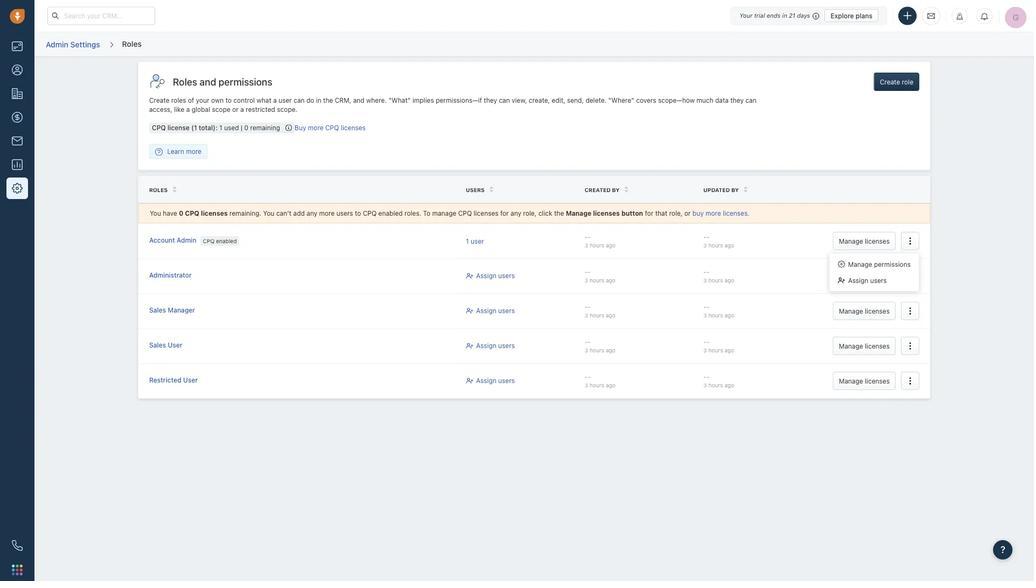 Task type: locate. For each thing, give the bounding box(es) containing it.
cpq enabled
[[203, 238, 237, 244]]

0 vertical spatial user
[[279, 97, 292, 104]]

1 left used
[[219, 124, 222, 132]]

or left buy
[[685, 210, 691, 217]]

create up access, at the top of the page
[[149, 97, 169, 104]]

manage licenses button for administrator
[[833, 267, 896, 285]]

admin settings link
[[45, 36, 101, 53]]

learn more
[[167, 148, 202, 155]]

button
[[622, 210, 643, 217]]

3 manage licenses button from the top
[[833, 302, 896, 321]]

send email image
[[928, 11, 935, 20]]

sales user link
[[149, 342, 182, 350]]

sales for sales user
[[149, 342, 166, 349]]

0 horizontal spatial role,
[[523, 210, 537, 217]]

freshworks switcher image
[[12, 565, 23, 576]]

remaining
[[250, 124, 280, 132]]

more
[[308, 124, 324, 132], [186, 148, 202, 155], [319, 210, 335, 217], [706, 210, 721, 217]]

5 manage licenses from the top
[[839, 378, 890, 385]]

cpq
[[325, 124, 339, 132], [152, 124, 166, 132], [185, 210, 199, 217], [363, 210, 377, 217], [458, 210, 472, 217], [203, 238, 215, 244]]

licenses
[[341, 124, 366, 132], [201, 210, 228, 217], [474, 210, 499, 217], [593, 210, 620, 217], [865, 238, 890, 245], [865, 273, 890, 280], [865, 308, 890, 315], [865, 343, 890, 350], [865, 378, 890, 385]]

and right crm,
[[353, 97, 365, 104]]

assign for sales user
[[476, 342, 497, 350]]

1 vertical spatial sales
[[149, 342, 166, 349]]

1 manage licenses from the top
[[839, 238, 890, 245]]

you left can't
[[263, 210, 275, 217]]

send,
[[567, 97, 584, 104]]

0 right |
[[244, 124, 248, 132]]

0 horizontal spatial roles
[[122, 39, 142, 48]]

restricted user link
[[149, 377, 198, 385]]

they right data
[[731, 97, 744, 104]]

assign users for restricted user
[[476, 377, 515, 385]]

1 vertical spatial 1
[[466, 238, 469, 245]]

1 horizontal spatial 0
[[244, 124, 248, 132]]

0 horizontal spatial to
[[226, 97, 232, 104]]

to inside create roles of your own to control what a user can do in the crm, and where. "what" implies permissions—if they can view, create, edit, send, delete. "where" covers scope—how much data they can access, like a global scope or a restricted scope.
[[226, 97, 232, 104]]

1 horizontal spatial any
[[511, 210, 521, 217]]

create left role
[[880, 78, 900, 86]]

1 vertical spatial user
[[183, 377, 198, 384]]

sales inside sales manager link
[[149, 307, 166, 314]]

do
[[307, 97, 314, 104]]

1 vertical spatial the
[[554, 210, 564, 217]]

days
[[797, 12, 810, 19]]

you left have
[[150, 210, 161, 217]]

0 horizontal spatial 1
[[219, 124, 222, 132]]

of
[[188, 97, 194, 104]]

0 vertical spatial sales
[[149, 307, 166, 314]]

updated
[[704, 187, 730, 193]]

trial
[[754, 12, 765, 19]]

1 horizontal spatial roles
[[149, 187, 168, 193]]

1 any from the left
[[307, 210, 317, 217]]

1 horizontal spatial for
[[645, 210, 654, 217]]

1 free license is available in your account image
[[286, 125, 292, 131]]

in inside create roles of your own to control what a user can do in the crm, and where. "what" implies permissions—if they can view, create, edit, send, delete. "where" covers scope—how much data they can access, like a global scope or a restricted scope.
[[316, 97, 322, 104]]

in right do
[[316, 97, 322, 104]]

users for restricted user
[[498, 377, 515, 385]]

create for create role
[[880, 78, 900, 86]]

2 manage licenses from the top
[[839, 273, 890, 280]]

1 vertical spatial to
[[355, 210, 361, 217]]

can't
[[276, 210, 292, 217]]

0 vertical spatial permissions
[[219, 76, 272, 88]]

can right data
[[746, 97, 757, 104]]

1 horizontal spatial to
[[355, 210, 361, 217]]

assign users link for sales user
[[466, 341, 515, 351]]

0 vertical spatial admin
[[46, 40, 68, 49]]

2 assign users link from the top
[[466, 306, 515, 316]]

1 assign users link from the top
[[466, 271, 515, 281]]

3 assign users link from the top
[[466, 341, 515, 351]]

(1
[[191, 124, 197, 132]]

for left click
[[500, 210, 509, 217]]

user up scope. at left
[[279, 97, 292, 104]]

roles up of
[[173, 76, 197, 88]]

2 role, from the left
[[669, 210, 683, 217]]

create inside button
[[880, 78, 900, 86]]

manage
[[566, 210, 592, 217], [839, 238, 863, 245], [848, 261, 873, 268], [839, 273, 863, 280], [839, 308, 863, 315], [839, 343, 863, 350], [839, 378, 863, 385]]

0 vertical spatial 1
[[219, 124, 222, 132]]

you
[[150, 210, 161, 217], [263, 210, 275, 217]]

click
[[539, 210, 553, 217]]

0 horizontal spatial you
[[150, 210, 161, 217]]

0 right have
[[179, 210, 183, 217]]

manage licenses button for restricted user
[[833, 372, 896, 391]]

assign users for administrator
[[476, 272, 515, 280]]

0 vertical spatial to
[[226, 97, 232, 104]]

5 manage licenses button from the top
[[833, 372, 896, 391]]

0 horizontal spatial or
[[232, 106, 239, 113]]

roles down the search your crm... text field
[[122, 39, 142, 48]]

1 horizontal spatial permissions
[[874, 261, 911, 268]]

1 down 'you have 0 cpq licenses remaining. you can't add any more users to cpq enabled roles. to manage cpq licenses for any role, click the manage licenses button for that role, or buy more licenses.'
[[466, 238, 469, 245]]

admin left settings
[[46, 40, 68, 49]]

the
[[323, 97, 333, 104], [554, 210, 564, 217]]

1 vertical spatial and
[[353, 97, 365, 104]]

view,
[[512, 97, 527, 104]]

1 by from the left
[[612, 187, 620, 193]]

admin inside the account admin link
[[177, 237, 196, 244]]

1 horizontal spatial in
[[782, 12, 787, 19]]

and
[[200, 76, 216, 88], [353, 97, 365, 104]]

1 they from the left
[[484, 97, 497, 104]]

crm,
[[335, 97, 351, 104]]

sales manager link
[[149, 307, 195, 315]]

admin right account
[[177, 237, 196, 244]]

0 horizontal spatial they
[[484, 97, 497, 104]]

add
[[293, 210, 305, 217]]

0
[[244, 124, 248, 132], [179, 210, 183, 217]]

licenses.
[[723, 210, 750, 217]]

user
[[168, 342, 182, 349], [183, 377, 198, 384]]

created by
[[585, 187, 620, 193]]

1 vertical spatial or
[[685, 210, 691, 217]]

2 horizontal spatial roles
[[173, 76, 197, 88]]

users
[[337, 210, 353, 217], [498, 272, 515, 280], [870, 277, 887, 284], [498, 307, 515, 315], [498, 342, 515, 350], [498, 377, 515, 385]]

cpq down crm,
[[325, 124, 339, 132]]

scope.
[[277, 106, 297, 113]]

roles up have
[[149, 187, 168, 193]]

role, left click
[[523, 210, 537, 217]]

1 horizontal spatial admin
[[177, 237, 196, 244]]

cpq right have
[[185, 210, 199, 217]]

a
[[273, 97, 277, 104], [186, 106, 190, 113], [240, 106, 244, 113]]

0 horizontal spatial and
[[200, 76, 216, 88]]

1 you from the left
[[150, 210, 161, 217]]

to
[[423, 210, 431, 217]]

create inside create roles of your own to control what a user can do in the crm, and where. "what" implies permissions—if they can view, create, edit, send, delete. "where" covers scope—how much data they can access, like a global scope or a restricted scope.
[[149, 97, 169, 104]]

learn more link
[[150, 147, 207, 156]]

1 horizontal spatial create
[[880, 78, 900, 86]]

for left that
[[645, 210, 654, 217]]

sales
[[149, 307, 166, 314], [149, 342, 166, 349]]

manage licenses button
[[833, 232, 896, 250], [833, 267, 896, 285], [833, 302, 896, 321], [833, 337, 896, 356], [833, 372, 896, 391]]

sales for sales manager
[[149, 307, 166, 314]]

create for create roles of your own to control what a user can do in the crm, and where. "what" implies permissions—if they can view, create, edit, send, delete. "where" covers scope—how much data they can access, like a global scope or a restricted scope.
[[149, 97, 169, 104]]

2 any from the left
[[511, 210, 521, 217]]

3 manage licenses from the top
[[839, 308, 890, 315]]

to
[[226, 97, 232, 104], [355, 210, 361, 217]]

4 assign users link from the top
[[466, 376, 515, 386]]

cpq right the account admin link
[[203, 238, 215, 244]]

ago
[[606, 243, 616, 249], [725, 243, 734, 249], [606, 278, 616, 284], [725, 278, 734, 284], [606, 313, 616, 319], [725, 313, 734, 319], [606, 348, 616, 354], [725, 348, 734, 354], [606, 383, 616, 389], [725, 383, 734, 389]]

1 vertical spatial admin
[[177, 237, 196, 244]]

1
[[219, 124, 222, 132], [466, 238, 469, 245]]

0 vertical spatial and
[[200, 76, 216, 88]]

user for restricted user
[[183, 377, 198, 384]]

1 vertical spatial create
[[149, 97, 169, 104]]

1 horizontal spatial a
[[240, 106, 244, 113]]

create role button
[[874, 73, 920, 91]]

0 horizontal spatial by
[[612, 187, 620, 193]]

1 horizontal spatial role,
[[669, 210, 683, 217]]

1 horizontal spatial the
[[554, 210, 564, 217]]

0 horizontal spatial permissions
[[219, 76, 272, 88]]

0 vertical spatial the
[[323, 97, 333, 104]]

they left view,
[[484, 97, 497, 104]]

1 horizontal spatial by
[[732, 187, 739, 193]]

1 horizontal spatial can
[[499, 97, 510, 104]]

0 horizontal spatial 0
[[179, 210, 183, 217]]

1 horizontal spatial 1
[[466, 238, 469, 245]]

2 by from the left
[[732, 187, 739, 193]]

by right created
[[612, 187, 620, 193]]

account admin
[[149, 237, 196, 244]]

1 horizontal spatial they
[[731, 97, 744, 104]]

1 horizontal spatial user
[[183, 377, 198, 384]]

enabled left roles.
[[378, 210, 403, 217]]

total):
[[199, 124, 218, 132]]

0 horizontal spatial enabled
[[216, 238, 237, 244]]

1 horizontal spatial and
[[353, 97, 365, 104]]

2 sales from the top
[[149, 342, 166, 349]]

2 vertical spatial roles
[[149, 187, 168, 193]]

-- 3 hours ago
[[585, 234, 616, 249], [704, 234, 734, 249], [585, 269, 616, 284], [704, 269, 734, 284], [585, 304, 616, 319], [704, 304, 734, 319], [585, 339, 616, 354], [704, 339, 734, 354], [585, 374, 616, 389], [704, 374, 734, 389]]

manage licenses
[[839, 238, 890, 245], [839, 273, 890, 280], [839, 308, 890, 315], [839, 343, 890, 350], [839, 378, 890, 385]]

can left view,
[[499, 97, 510, 104]]

any
[[307, 210, 317, 217], [511, 210, 521, 217]]

manage licenses for sales manager
[[839, 308, 890, 315]]

1 vertical spatial in
[[316, 97, 322, 104]]

and up your
[[200, 76, 216, 88]]

roles
[[122, 39, 142, 48], [173, 76, 197, 88], [149, 187, 168, 193]]

you have 0 cpq licenses remaining. you can't add any more users to cpq enabled roles. to manage cpq licenses for any role, click the manage licenses button for that role, or buy more licenses.
[[150, 210, 750, 217]]

0 vertical spatial 0
[[244, 124, 248, 132]]

users for administrator
[[498, 272, 515, 280]]

enabled down the remaining. on the left top
[[216, 238, 237, 244]]

can
[[294, 97, 305, 104], [499, 97, 510, 104], [746, 97, 757, 104]]

remaining.
[[230, 210, 261, 217]]

0 horizontal spatial admin
[[46, 40, 68, 49]]

manage licenses for restricted user
[[839, 378, 890, 385]]

0 vertical spatial user
[[168, 342, 182, 349]]

phone image
[[12, 541, 23, 552]]

can left do
[[294, 97, 305, 104]]

assign users
[[476, 272, 515, 280], [848, 277, 887, 284], [476, 307, 515, 315], [476, 342, 515, 350], [476, 377, 515, 385]]

or down control
[[232, 106, 239, 113]]

a down control
[[240, 106, 244, 113]]

1 horizontal spatial you
[[263, 210, 275, 217]]

user down 'you have 0 cpq licenses remaining. you can't add any more users to cpq enabled roles. to manage cpq licenses for any role, click the manage licenses button for that role, or buy more licenses.'
[[471, 238, 484, 245]]

in left 21
[[782, 12, 787, 19]]

2 horizontal spatial can
[[746, 97, 757, 104]]

1 vertical spatial user
[[471, 238, 484, 245]]

1 horizontal spatial user
[[471, 238, 484, 245]]

1 horizontal spatial enabled
[[378, 210, 403, 217]]

user right restricted
[[183, 377, 198, 384]]

0 vertical spatial in
[[782, 12, 787, 19]]

ends
[[767, 12, 781, 19]]

much
[[697, 97, 714, 104]]

for
[[500, 210, 509, 217], [645, 210, 654, 217]]

by right updated at the top right of page
[[732, 187, 739, 193]]

0 horizontal spatial in
[[316, 97, 322, 104]]

role,
[[523, 210, 537, 217], [669, 210, 683, 217]]

global
[[192, 106, 210, 113]]

any right add
[[307, 210, 317, 217]]

cpq right manage
[[458, 210, 472, 217]]

implies
[[413, 97, 434, 104]]

2 manage licenses button from the top
[[833, 267, 896, 285]]

the left crm,
[[323, 97, 333, 104]]

0 horizontal spatial can
[[294, 97, 305, 104]]

sales left manager
[[149, 307, 166, 314]]

own
[[211, 97, 224, 104]]

sales inside sales user link
[[149, 342, 166, 349]]

0 vertical spatial or
[[232, 106, 239, 113]]

a right like
[[186, 106, 190, 113]]

create roles of your own to control what a user can do in the crm, and where. "what" implies permissions—if they can view, create, edit, send, delete. "where" covers scope—how much data they can access, like a global scope or a restricted scope.
[[149, 97, 757, 113]]

assign for sales manager
[[476, 307, 497, 315]]

4 manage licenses from the top
[[839, 343, 890, 350]]

any left click
[[511, 210, 521, 217]]

0 horizontal spatial for
[[500, 210, 509, 217]]

0 horizontal spatial create
[[149, 97, 169, 104]]

1 horizontal spatial or
[[685, 210, 691, 217]]

-
[[585, 234, 588, 241], [588, 234, 591, 241], [704, 234, 707, 241], [707, 234, 710, 241], [585, 269, 588, 276], [588, 269, 591, 276], [704, 269, 707, 276], [707, 269, 710, 276], [585, 304, 588, 311], [588, 304, 591, 311], [704, 304, 707, 311], [707, 304, 710, 311], [585, 339, 588, 346], [588, 339, 591, 346], [704, 339, 707, 346], [707, 339, 710, 346], [585, 374, 588, 381], [588, 374, 591, 381], [704, 374, 707, 381], [707, 374, 710, 381]]

0 horizontal spatial the
[[323, 97, 333, 104]]

user down sales manager link
[[168, 342, 182, 349]]

assign users for sales user
[[476, 342, 515, 350]]

0 horizontal spatial user
[[279, 97, 292, 104]]

a right what
[[273, 97, 277, 104]]

0 horizontal spatial any
[[307, 210, 317, 217]]

3
[[585, 243, 588, 249], [704, 243, 707, 249], [585, 278, 588, 284], [704, 278, 707, 284], [585, 313, 588, 319], [704, 313, 707, 319], [585, 348, 588, 354], [704, 348, 707, 354], [585, 383, 588, 389], [704, 383, 707, 389]]

4 manage licenses button from the top
[[833, 337, 896, 356]]

Search your CRM... text field
[[47, 7, 155, 25]]

2 horizontal spatial a
[[273, 97, 277, 104]]

enabled
[[378, 210, 403, 217], [216, 238, 237, 244]]

the right click
[[554, 210, 564, 217]]

0 horizontal spatial user
[[168, 342, 182, 349]]

administrator
[[149, 272, 192, 279]]

0 vertical spatial roles
[[122, 39, 142, 48]]

by
[[612, 187, 620, 193], [732, 187, 739, 193]]

cpq down access, at the top of the page
[[152, 124, 166, 132]]

0 vertical spatial create
[[880, 78, 900, 86]]

role, right that
[[669, 210, 683, 217]]

sales up restricted
[[149, 342, 166, 349]]

user
[[279, 97, 292, 104], [471, 238, 484, 245]]

1 sales from the top
[[149, 307, 166, 314]]



Task type: vqa. For each thing, say whether or not it's contained in the screenshot.
Sampleton
no



Task type: describe. For each thing, give the bounding box(es) containing it.
user inside create roles of your own to control what a user can do in the crm, and where. "what" implies permissions—if they can view, create, edit, send, delete. "where" covers scope—how much data they can access, like a global scope or a restricted scope.
[[279, 97, 292, 104]]

explore plans
[[831, 12, 873, 19]]

admin inside admin settings link
[[46, 40, 68, 49]]

assign for restricted user
[[476, 377, 497, 385]]

control
[[233, 97, 255, 104]]

|
[[241, 124, 243, 132]]

users for sales manager
[[498, 307, 515, 315]]

manage
[[432, 210, 457, 217]]

explore plans link
[[825, 9, 879, 22]]

assign for administrator
[[476, 272, 497, 280]]

access,
[[149, 106, 172, 113]]

1 role, from the left
[[523, 210, 537, 217]]

restricted user
[[149, 377, 198, 384]]

sales manager
[[149, 307, 195, 314]]

covers
[[636, 97, 657, 104]]

scope—how
[[658, 97, 695, 104]]

used
[[224, 124, 239, 132]]

create,
[[529, 97, 550, 104]]

your
[[196, 97, 209, 104]]

roles.
[[405, 210, 421, 217]]

your trial ends in 21 days
[[740, 12, 810, 19]]

manage licenses button for sales manager
[[833, 302, 896, 321]]

assign users link for administrator
[[466, 271, 515, 281]]

edit,
[[552, 97, 565, 104]]

admin settings
[[46, 40, 100, 49]]

manager
[[168, 307, 195, 314]]

assign users link for restricted user
[[466, 376, 515, 386]]

learn
[[167, 148, 184, 155]]

by for created by
[[612, 187, 620, 193]]

users
[[466, 187, 485, 193]]

the inside create roles of your own to control what a user can do in the crm, and where. "what" implies permissions—if they can view, create, edit, send, delete. "where" covers scope—how much data they can access, like a global scope or a restricted scope.
[[323, 97, 333, 104]]

21
[[789, 12, 796, 19]]

buy more licenses. link
[[693, 210, 750, 217]]

settings
[[70, 40, 100, 49]]

by for updated by
[[732, 187, 739, 193]]

created
[[585, 187, 611, 193]]

buy more cpq licenses
[[295, 124, 366, 132]]

manage permissions
[[848, 261, 911, 268]]

1 vertical spatial enabled
[[216, 238, 237, 244]]

1 vertical spatial 0
[[179, 210, 183, 217]]

roles and permissions
[[173, 76, 272, 88]]

manage licenses button for sales user
[[833, 337, 896, 356]]

create role
[[880, 78, 914, 86]]

permissions—if
[[436, 97, 482, 104]]

role
[[902, 78, 914, 86]]

that
[[655, 210, 668, 217]]

1 vertical spatial permissions
[[874, 261, 911, 268]]

0 vertical spatial enabled
[[378, 210, 403, 217]]

updated by
[[704, 187, 739, 193]]

your
[[740, 12, 753, 19]]

3 can from the left
[[746, 97, 757, 104]]

2 you from the left
[[263, 210, 275, 217]]

what's new image
[[956, 13, 964, 20]]

account admin link
[[149, 237, 196, 245]]

like
[[174, 106, 184, 113]]

or inside create roles of your own to control what a user can do in the crm, and where. "what" implies permissions—if they can view, create, edit, send, delete. "where" covers scope—how much data they can access, like a global scope or a restricted scope.
[[232, 106, 239, 113]]

"what"
[[389, 97, 411, 104]]

administrator link
[[149, 272, 192, 280]]

account
[[149, 237, 175, 244]]

"where"
[[609, 97, 635, 104]]

roles
[[171, 97, 186, 104]]

1 manage licenses button from the top
[[833, 232, 896, 250]]

restricted
[[246, 106, 275, 113]]

and inside create roles of your own to control what a user can do in the crm, and where. "what" implies permissions—if they can view, create, edit, send, delete. "where" covers scope—how much data they can access, like a global scope or a restricted scope.
[[353, 97, 365, 104]]

1 can from the left
[[294, 97, 305, 104]]

assign users link for sales manager
[[466, 306, 515, 316]]

buy
[[693, 210, 704, 217]]

buy more cpq licenses link
[[295, 124, 366, 132]]

user for sales user
[[168, 342, 182, 349]]

phone element
[[6, 536, 28, 557]]

delete.
[[586, 97, 607, 104]]

manage licenses for administrator
[[839, 273, 890, 280]]

2 can from the left
[[499, 97, 510, 104]]

buy
[[295, 124, 306, 132]]

1 vertical spatial roles
[[173, 76, 197, 88]]

explore
[[831, 12, 854, 19]]

2 for from the left
[[645, 210, 654, 217]]

sales user
[[149, 342, 182, 349]]

assign users for sales manager
[[476, 307, 515, 315]]

cpq left roles.
[[363, 210, 377, 217]]

have
[[163, 210, 177, 217]]

cpq license (1 total): 1 used | 0 remaining
[[152, 124, 280, 132]]

1 user
[[466, 238, 484, 245]]

plans
[[856, 12, 873, 19]]

license
[[168, 124, 190, 132]]

manage licenses for sales user
[[839, 343, 890, 350]]

where.
[[366, 97, 387, 104]]

data
[[715, 97, 729, 104]]

1 for from the left
[[500, 210, 509, 217]]

users for sales user
[[498, 342, 515, 350]]

what
[[257, 97, 271, 104]]

0 horizontal spatial a
[[186, 106, 190, 113]]

2 they from the left
[[731, 97, 744, 104]]

restricted
[[149, 377, 181, 384]]

scope
[[212, 106, 231, 113]]



